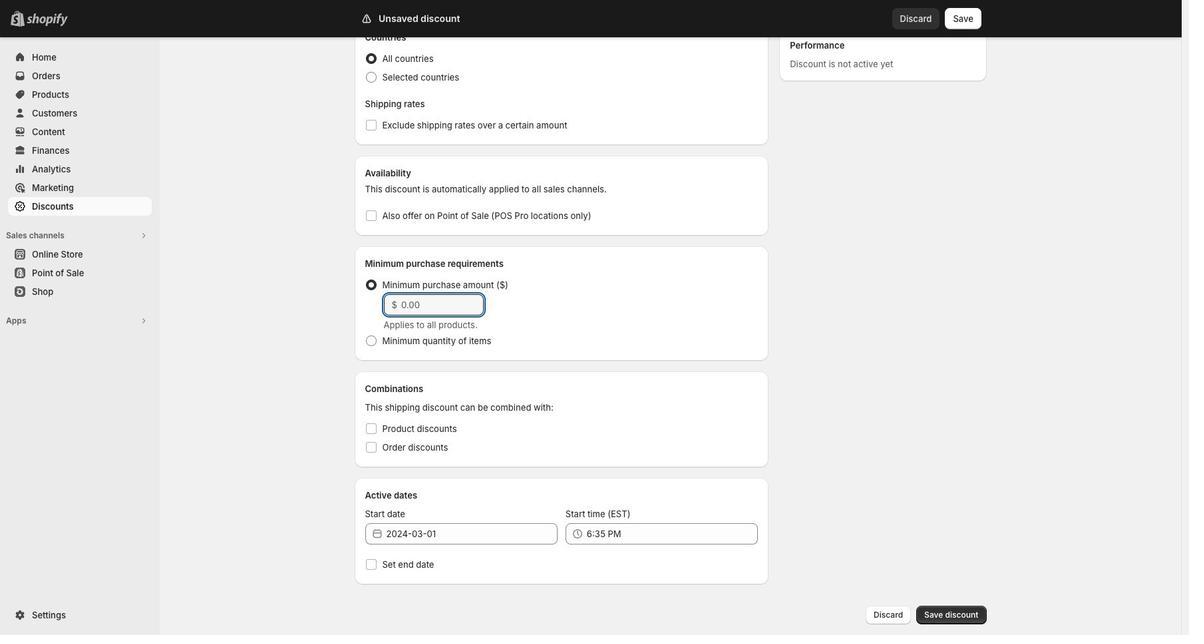 Task type: vqa. For each thing, say whether or not it's contained in the screenshot.
Enter Time text box
yes



Task type: describe. For each thing, give the bounding box(es) containing it.
YYYY-MM-DD text field
[[387, 523, 558, 545]]

shopify image
[[27, 13, 68, 27]]



Task type: locate. For each thing, give the bounding box(es) containing it.
Enter time text field
[[587, 523, 759, 545]]

0.00 text field
[[401, 294, 484, 316]]



